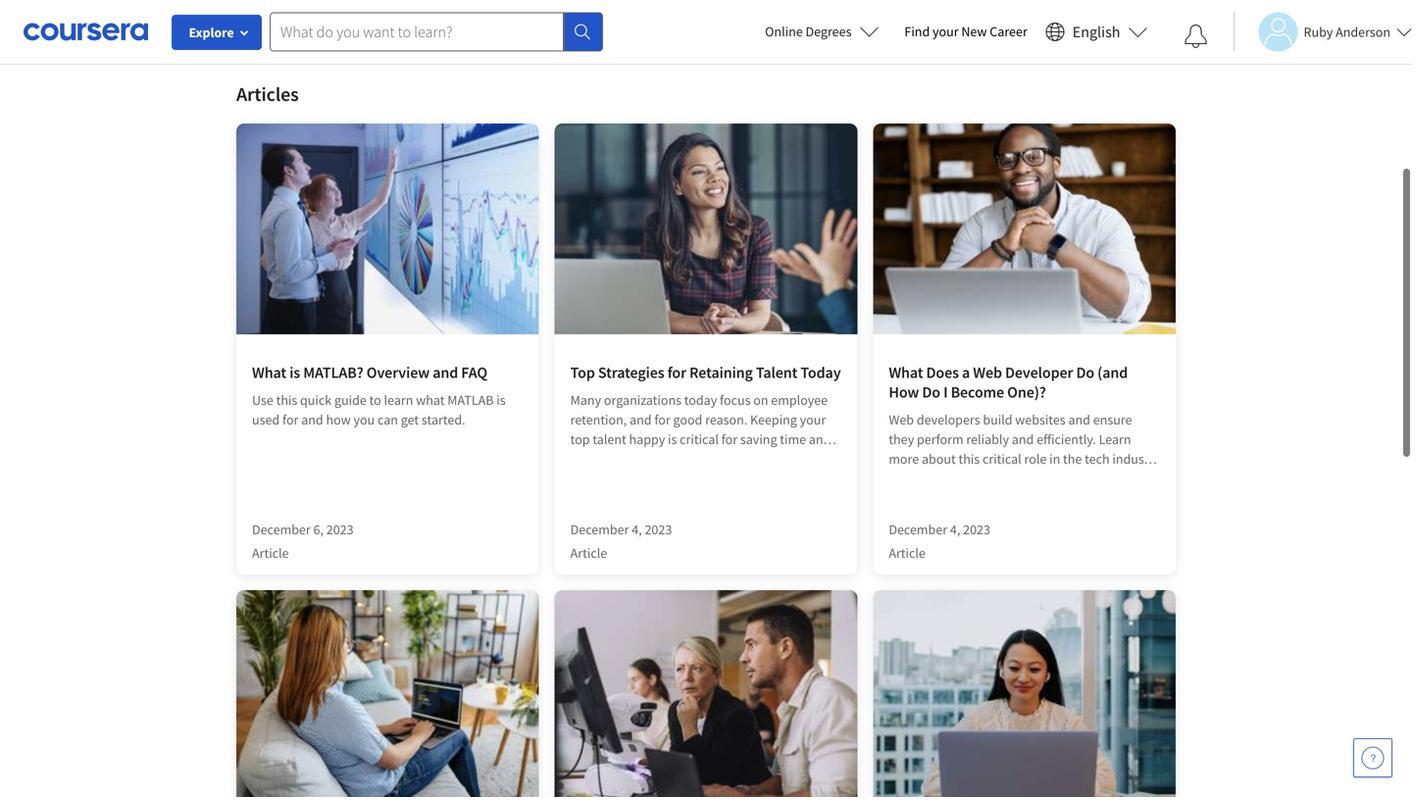Task type: describe. For each thing, give the bounding box(es) containing it.
for up today
[[668, 363, 687, 383]]

0 vertical spatial your
[[933, 23, 959, 40]]

degrees
[[806, 23, 852, 40]]

top strategies for retaining talent today many organizations today focus on employee retention, and for good reason. keeping your top talent happy is critical for saving time and money. explore ways to make a difference in retaining employees.
[[571, 363, 841, 487]]

new
[[962, 23, 987, 40]]

find
[[905, 23, 930, 40]]

many
[[571, 391, 601, 409]]

coursera image
[[24, 16, 148, 47]]

[featured image] a web designer is at the office working. image
[[873, 124, 1176, 334]]

top
[[571, 363, 595, 383]]

december 4, 2023 article for organizations
[[571, 521, 672, 562]]

1 vertical spatial is
[[497, 391, 506, 409]]

december for how
[[889, 521, 948, 538]]

keeping
[[750, 411, 797, 429]]

to inside top strategies for retaining talent today many organizations today focus on employee retention, and for good reason. keeping your top talent happy is critical for saving time and money. explore ways to make a difference in retaining employees.
[[693, 450, 705, 468]]

talent
[[756, 363, 798, 383]]

what
[[416, 391, 445, 409]]

they
[[889, 431, 914, 448]]

make
[[708, 450, 739, 468]]

show notifications image
[[1184, 25, 1208, 48]]

started. inside what is matlab? overview and faq use this quick guide to learn what matlab is used for and how you can get started.
[[422, 411, 465, 429]]

2023 for quick
[[326, 521, 354, 538]]

(and
[[1098, 363, 1128, 383]]

can
[[378, 411, 398, 429]]

time
[[780, 431, 806, 448]]

get inside what is matlab? overview and faq use this quick guide to learn what matlab is used for and how you can get started.
[[401, 411, 419, 429]]

is inside top strategies for retaining talent today many organizations today focus on employee retention, and for good reason. keeping your top talent happy is critical for saving time and money. explore ways to make a difference in retaining employees.
[[668, 431, 677, 448]]

good
[[673, 411, 703, 429]]

what for how
[[889, 363, 923, 383]]

difference
[[752, 450, 809, 468]]

article for this
[[252, 544, 289, 562]]

0 vertical spatial is
[[290, 363, 300, 383]]

employee
[[771, 391, 828, 409]]

strategies
[[598, 363, 665, 383]]

faq
[[461, 363, 488, 383]]

and right the time
[[809, 431, 831, 448]]

today
[[684, 391, 717, 409]]

organizations
[[604, 391, 682, 409]]

quick
[[300, 391, 332, 409]]

help center image
[[1361, 746, 1385, 770]]

focus
[[720, 391, 751, 409]]

1 horizontal spatial do
[[1076, 363, 1095, 383]]

what for this
[[252, 363, 287, 383]]

december for this
[[252, 521, 311, 538]]

tech
[[1085, 450, 1110, 468]]

for inside what is matlab? overview and faq use this quick guide to learn what matlab is used for and how you can get started.
[[282, 411, 299, 429]]

in inside what does a web developer do (and how do i become one)? web developers build websites and ensure they perform reliably and efficiently. learn more about this critical role in the tech industry and how to get started.
[[1050, 450, 1061, 468]]

to inside what does a web developer do (and how do i become one)? web developers build websites and ensure they perform reliably and efficiently. learn more about this critical role in the tech industry and how to get started.
[[941, 470, 953, 487]]

what does a web developer do (and how do i become one)? web developers build websites and ensure they perform reliably and efficiently. learn more about this critical role in the tech industry and how to get started.
[[889, 363, 1160, 487]]

a inside what does a web developer do (and how do i become one)? web developers build websites and ensure they perform reliably and efficiently. learn more about this critical role in the tech industry and how to get started.
[[962, 363, 970, 383]]

how
[[889, 383, 919, 402]]

[featured image] two front-end developers are working together while looking at a desktop. image
[[555, 590, 858, 797]]

get inside what does a web developer do (and how do i become one)? web developers build websites and ensure they perform reliably and efficiently. learn more about this critical role in the tech industry and how to get started.
[[956, 470, 974, 487]]

saving
[[740, 431, 777, 448]]

december 4, 2023 article for how
[[889, 521, 991, 562]]

become
[[951, 383, 1004, 402]]

find your new career link
[[895, 20, 1038, 44]]

money.
[[571, 450, 613, 468]]

reason.
[[705, 411, 748, 429]]

retaining
[[690, 363, 753, 383]]

2023 for today
[[645, 521, 672, 538]]

and up role in the bottom of the page
[[1012, 431, 1034, 448]]

4, for organizations
[[632, 521, 642, 538]]

0 horizontal spatial do
[[922, 383, 941, 402]]

learn
[[1099, 431, 1131, 448]]

guide
[[334, 391, 367, 409]]

online degrees
[[765, 23, 852, 40]]

and down more
[[889, 470, 911, 487]]

and down organizations
[[630, 411, 652, 429]]

industry
[[1113, 450, 1160, 468]]



Task type: vqa. For each thing, say whether or not it's contained in the screenshot.


Task type: locate. For each thing, give the bounding box(es) containing it.
what inside what is matlab? overview and faq use this quick guide to learn what matlab is used for and how you can get started.
[[252, 363, 287, 383]]

1 horizontal spatial a
[[962, 363, 970, 383]]

2 4, from the left
[[950, 521, 961, 538]]

1 vertical spatial critical
[[983, 450, 1022, 468]]

2 horizontal spatial is
[[668, 431, 677, 448]]

what is matlab? overview and faq use this quick guide to learn what matlab is used for and how you can get started.
[[252, 363, 506, 429]]

0 horizontal spatial a
[[742, 450, 749, 468]]

ensure
[[1093, 411, 1132, 429]]

developers
[[917, 411, 980, 429]]

retaining
[[571, 470, 622, 487]]

your right 'find'
[[933, 23, 959, 40]]

critical down reliably
[[983, 450, 1022, 468]]

0 horizontal spatial how
[[326, 411, 351, 429]]

0 horizontal spatial to
[[369, 391, 381, 409]]

1 horizontal spatial article
[[571, 544, 607, 562]]

happy
[[629, 431, 665, 448]]

in inside top strategies for retaining talent today many organizations today focus on employee retention, and for good reason. keeping your top talent happy is critical for saving time and money. explore ways to make a difference in retaining employees.
[[812, 450, 823, 468]]

3 2023 from the left
[[963, 521, 991, 538]]

this
[[276, 391, 297, 409], [959, 450, 980, 468]]

how inside what does a web developer do (and how do i become one)? web developers build websites and ensure they perform reliably and efficiently. learn more about this critical role in the tech industry and how to get started.
[[914, 470, 938, 487]]

started.
[[422, 411, 465, 429], [977, 470, 1020, 487]]

0 horizontal spatial started.
[[422, 411, 465, 429]]

december 4, 2023 article down about
[[889, 521, 991, 562]]

use
[[252, 391, 273, 409]]

0 horizontal spatial explore
[[189, 24, 234, 41]]

3 december from the left
[[889, 521, 948, 538]]

1 article from the left
[[252, 544, 289, 562]]

matlab?
[[303, 363, 364, 383]]

article for how
[[889, 544, 926, 562]]

1 horizontal spatial started.
[[977, 470, 1020, 487]]

a right does
[[962, 363, 970, 383]]

critical inside top strategies for retaining talent today many organizations today focus on employee retention, and for good reason. keeping your top talent happy is critical for saving time and money. explore ways to make a difference in retaining employees.
[[680, 431, 719, 448]]

0 vertical spatial critical
[[680, 431, 719, 448]]

how down about
[[914, 470, 938, 487]]

0 vertical spatial a
[[962, 363, 970, 383]]

today
[[801, 363, 841, 383]]

4,
[[632, 521, 642, 538], [950, 521, 961, 538]]

1 vertical spatial a
[[742, 450, 749, 468]]

does
[[926, 363, 959, 383]]

do left the "(and"
[[1076, 363, 1095, 383]]

do
[[1076, 363, 1095, 383], [922, 383, 941, 402]]

perform
[[917, 431, 964, 448]]

1 vertical spatial web
[[889, 411, 914, 429]]

a
[[962, 363, 970, 383], [742, 450, 749, 468]]

role
[[1024, 450, 1047, 468]]

0 vertical spatial get
[[401, 411, 419, 429]]

2 vertical spatial to
[[941, 470, 953, 487]]

0 horizontal spatial critical
[[680, 431, 719, 448]]

1 vertical spatial started.
[[977, 470, 1020, 487]]

what
[[252, 363, 287, 383], [889, 363, 923, 383]]

2 what from the left
[[889, 363, 923, 383]]

efficiently.
[[1037, 431, 1096, 448]]

article for organizations
[[571, 544, 607, 562]]

0 horizontal spatial article
[[252, 544, 289, 562]]

online degrees button
[[749, 10, 895, 53]]

1 vertical spatial this
[[959, 450, 980, 468]]

for
[[668, 363, 687, 383], [282, 411, 299, 429], [655, 411, 671, 429], [722, 431, 738, 448]]

critical
[[680, 431, 719, 448], [983, 450, 1022, 468]]

4, down employees. at the left of the page
[[632, 521, 642, 538]]

None search field
[[270, 12, 603, 51]]

2023 down employees. at the left of the page
[[645, 521, 672, 538]]

2 article from the left
[[571, 544, 607, 562]]

to up you
[[369, 391, 381, 409]]

to right ways
[[693, 450, 705, 468]]

the
[[1063, 450, 1082, 468]]

december for organizations
[[571, 521, 629, 538]]

online
[[765, 23, 803, 40]]

0 vertical spatial how
[[326, 411, 351, 429]]

2 horizontal spatial article
[[889, 544, 926, 562]]

article inside december 6, 2023 article
[[252, 544, 289, 562]]

this down reliably
[[959, 450, 980, 468]]

started. down the what
[[422, 411, 465, 429]]

0 vertical spatial to
[[369, 391, 381, 409]]

0 vertical spatial this
[[276, 391, 297, 409]]

build
[[983, 411, 1013, 429]]

6,
[[313, 521, 324, 538]]

december down the retaining
[[571, 521, 629, 538]]

2 2023 from the left
[[645, 521, 672, 538]]

4, down about
[[950, 521, 961, 538]]

find your new career
[[905, 23, 1028, 40]]

matlab
[[448, 391, 494, 409]]

and left faq
[[433, 363, 458, 383]]

1 horizontal spatial what
[[889, 363, 923, 383]]

0 horizontal spatial 4,
[[632, 521, 642, 538]]

article
[[252, 544, 289, 562], [571, 544, 607, 562], [889, 544, 926, 562]]

[featured image] a woman sits on a sofa with a laptop working as a cybersecurity analyst. image
[[236, 590, 539, 797]]

december
[[252, 521, 311, 538], [571, 521, 629, 538], [889, 521, 948, 538]]

learn
[[384, 391, 413, 409]]

what left does
[[889, 363, 923, 383]]

2 in from the left
[[1050, 450, 1061, 468]]

2023 inside december 6, 2023 article
[[326, 521, 354, 538]]

1 horizontal spatial your
[[933, 23, 959, 40]]

1 vertical spatial how
[[914, 470, 938, 487]]

do left 'i'
[[922, 383, 941, 402]]

2023 for do
[[963, 521, 991, 538]]

about
[[922, 450, 956, 468]]

to down about
[[941, 470, 953, 487]]

this inside what does a web developer do (and how do i become one)? web developers build websites and ensure they perform reliably and efficiently. learn more about this critical role in the tech industry and how to get started.
[[959, 450, 980, 468]]

overview
[[367, 363, 430, 383]]

you
[[354, 411, 375, 429]]

your inside top strategies for retaining talent today many organizations today focus on employee retention, and for good reason. keeping your top talent happy is critical for saving time and money. explore ways to make a difference in retaining employees.
[[800, 411, 826, 429]]

1 what from the left
[[252, 363, 287, 383]]

0 vertical spatial explore
[[189, 24, 234, 41]]

explore inside top strategies for retaining talent today many organizations today focus on employee retention, and for good reason. keeping your top talent happy is critical for saving time and money. explore ways to make a difference in retaining employees.
[[616, 450, 659, 468]]

0 horizontal spatial 2023
[[326, 521, 354, 538]]

1 horizontal spatial december 4, 2023 article
[[889, 521, 991, 562]]

1 horizontal spatial get
[[956, 470, 974, 487]]

web up they
[[889, 411, 914, 429]]

and down quick
[[301, 411, 323, 429]]

for right used
[[282, 411, 299, 429]]

1 horizontal spatial explore
[[616, 450, 659, 468]]

your
[[933, 23, 959, 40], [800, 411, 826, 429]]

december inside december 6, 2023 article
[[252, 521, 311, 538]]

2023 right 6,
[[326, 521, 354, 538]]

this right use
[[276, 391, 297, 409]]

2 horizontal spatial 2023
[[963, 521, 991, 538]]

1 horizontal spatial 2023
[[645, 521, 672, 538]]

0 horizontal spatial december
[[252, 521, 311, 538]]

1 vertical spatial your
[[800, 411, 826, 429]]

get
[[401, 411, 419, 429], [956, 470, 974, 487]]

how inside what is matlab? overview and faq use this quick guide to learn what matlab is used for and how you can get started.
[[326, 411, 351, 429]]

is up quick
[[290, 363, 300, 383]]

december down more
[[889, 521, 948, 538]]

2023
[[326, 521, 354, 538], [645, 521, 672, 538], [963, 521, 991, 538]]

what up use
[[252, 363, 287, 383]]

1 horizontal spatial web
[[973, 363, 1002, 383]]

0 horizontal spatial in
[[812, 450, 823, 468]]

1 2023 from the left
[[326, 521, 354, 538]]

websites
[[1015, 411, 1066, 429]]

a right make
[[742, 450, 749, 468]]

is right matlab
[[497, 391, 506, 409]]

your down employee
[[800, 411, 826, 429]]

december 6, 2023 article
[[252, 521, 354, 562]]

2 horizontal spatial december
[[889, 521, 948, 538]]

on
[[754, 391, 768, 409]]

used
[[252, 411, 280, 429]]

1 horizontal spatial in
[[1050, 450, 1061, 468]]

1 4, from the left
[[632, 521, 642, 538]]

1 december 4, 2023 article from the left
[[571, 521, 672, 562]]

retention,
[[571, 411, 627, 429]]

and up efficiently. at the bottom of page
[[1069, 411, 1091, 429]]

1 vertical spatial to
[[693, 450, 705, 468]]

web left one)?
[[973, 363, 1002, 383]]

2023 down reliably
[[963, 521, 991, 538]]

is
[[290, 363, 300, 383], [497, 391, 506, 409], [668, 431, 677, 448]]

1 horizontal spatial is
[[497, 391, 506, 409]]

to
[[369, 391, 381, 409], [693, 450, 705, 468], [941, 470, 953, 487]]

developer
[[1005, 363, 1073, 383]]

december left 6,
[[252, 521, 311, 538]]

1 horizontal spatial 4,
[[950, 521, 961, 538]]

1 horizontal spatial critical
[[983, 450, 1022, 468]]

What do you want to learn? text field
[[270, 12, 564, 51]]

ruby anderson
[[1304, 23, 1391, 41]]

december 4, 2023 article
[[571, 521, 672, 562], [889, 521, 991, 562]]

1 horizontal spatial december
[[571, 521, 629, 538]]

1 horizontal spatial how
[[914, 470, 938, 487]]

this inside what is matlab? overview and faq use this quick guide to learn what matlab is used for and how you can get started.
[[276, 391, 297, 409]]

0 horizontal spatial is
[[290, 363, 300, 383]]

english
[[1073, 22, 1121, 42]]

is up ways
[[668, 431, 677, 448]]

1 horizontal spatial to
[[693, 450, 705, 468]]

[featured image] a front-end developer is in an office working on their laptop with earbuds on. image
[[873, 590, 1176, 797]]

more
[[889, 450, 919, 468]]

english button
[[1038, 0, 1156, 64]]

ways
[[662, 450, 690, 468]]

in
[[812, 450, 823, 468], [1050, 450, 1061, 468]]

in right difference
[[812, 450, 823, 468]]

0 horizontal spatial what
[[252, 363, 287, 383]]

a inside top strategies for retaining talent today many organizations today focus on employee retention, and for good reason. keeping your top talent happy is critical for saving time and money. explore ways to make a difference in retaining employees.
[[742, 450, 749, 468]]

[featured image] two co-workers review performance data in a set of visualizations displayed across a series of screens on a wall. image
[[236, 124, 539, 334]]

anderson
[[1336, 23, 1391, 41]]

2 horizontal spatial to
[[941, 470, 953, 487]]

explore inside popup button
[[189, 24, 234, 41]]

critical down 'good'
[[680, 431, 719, 448]]

[featured image] manager in a meeting with an employee. image
[[555, 124, 858, 334]]

articles
[[236, 82, 299, 106]]

started. inside what does a web developer do (and how do i become one)? web developers build websites and ensure they perform reliably and efficiently. learn more about this critical role in the tech industry and how to get started.
[[977, 470, 1020, 487]]

2 december from the left
[[571, 521, 629, 538]]

what inside what does a web developer do (and how do i become one)? web developers build websites and ensure they perform reliably and efficiently. learn more about this critical role in the tech industry and how to get started.
[[889, 363, 923, 383]]

to inside what is matlab? overview and faq use this quick guide to learn what matlab is used for and how you can get started.
[[369, 391, 381, 409]]

top
[[571, 431, 590, 448]]

started. down reliably
[[977, 470, 1020, 487]]

critical inside what does a web developer do (and how do i become one)? web developers build websites and ensure they perform reliably and efficiently. learn more about this critical role in the tech industry and how to get started.
[[983, 450, 1022, 468]]

1 vertical spatial explore
[[616, 450, 659, 468]]

0 horizontal spatial web
[[889, 411, 914, 429]]

1 vertical spatial get
[[956, 470, 974, 487]]

employees.
[[625, 470, 690, 487]]

0 horizontal spatial december 4, 2023 article
[[571, 521, 672, 562]]

how down the guide
[[326, 411, 351, 429]]

0 horizontal spatial get
[[401, 411, 419, 429]]

talent
[[593, 431, 627, 448]]

december 4, 2023 article down the retaining
[[571, 521, 672, 562]]

0 vertical spatial started.
[[422, 411, 465, 429]]

i
[[944, 383, 948, 402]]

2 vertical spatial is
[[668, 431, 677, 448]]

for up happy
[[655, 411, 671, 429]]

0 vertical spatial web
[[973, 363, 1002, 383]]

explore button
[[172, 15, 262, 50]]

1 horizontal spatial this
[[959, 450, 980, 468]]

career
[[990, 23, 1028, 40]]

1 in from the left
[[812, 450, 823, 468]]

ruby anderson button
[[1233, 12, 1412, 51]]

and
[[433, 363, 458, 383], [301, 411, 323, 429], [630, 411, 652, 429], [1069, 411, 1091, 429], [809, 431, 831, 448], [1012, 431, 1034, 448], [889, 470, 911, 487]]

0 horizontal spatial this
[[276, 391, 297, 409]]

4, for how
[[950, 521, 961, 538]]

reliably
[[967, 431, 1009, 448]]

in left the
[[1050, 450, 1061, 468]]

one)?
[[1007, 383, 1046, 402]]

get down about
[[956, 470, 974, 487]]

ruby
[[1304, 23, 1333, 41]]

0 horizontal spatial your
[[800, 411, 826, 429]]

get right can
[[401, 411, 419, 429]]

1 december from the left
[[252, 521, 311, 538]]

2 december 4, 2023 article from the left
[[889, 521, 991, 562]]

how
[[326, 411, 351, 429], [914, 470, 938, 487]]

for down reason.
[[722, 431, 738, 448]]

3 article from the left
[[889, 544, 926, 562]]



